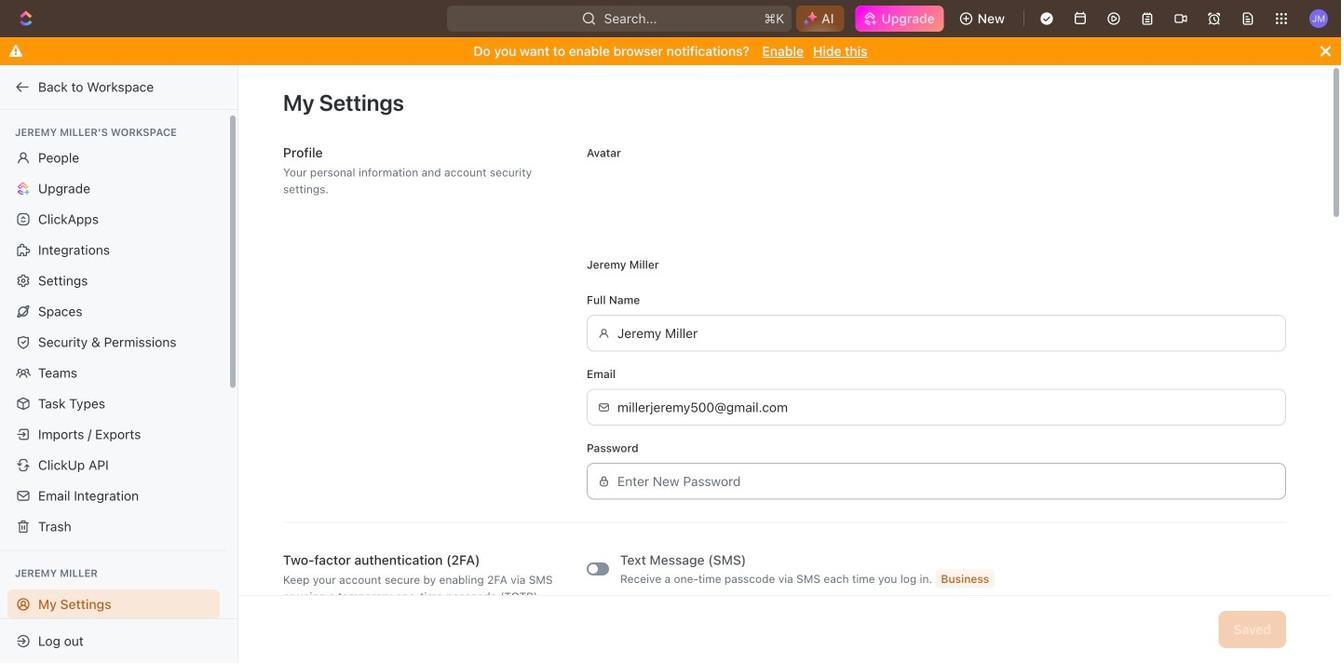 Task type: vqa. For each thing, say whether or not it's contained in the screenshot.
Enter Email text field
yes



Task type: locate. For each thing, give the bounding box(es) containing it.
Enter New Password text field
[[618, 464, 1276, 499]]



Task type: describe. For each thing, give the bounding box(es) containing it.
Enter Email text field
[[618, 390, 1276, 425]]

available on business plans or higher element
[[936, 570, 995, 589]]

Enter Username text field
[[618, 316, 1276, 351]]



